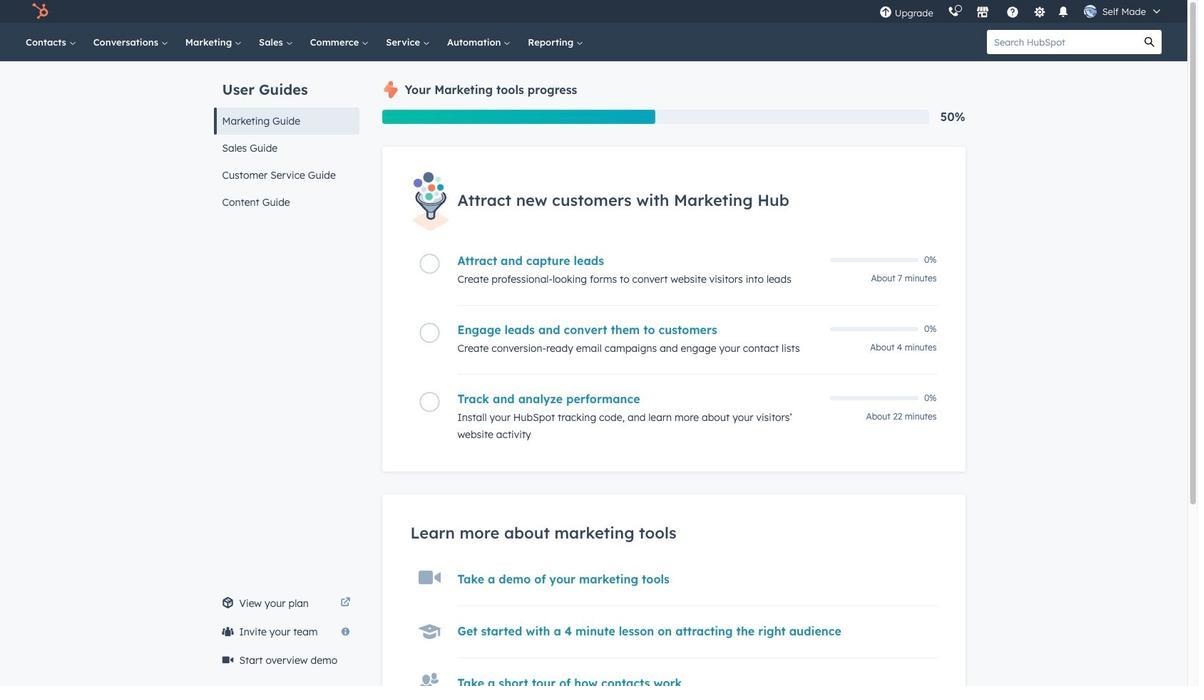 Task type: locate. For each thing, give the bounding box(es) containing it.
link opens in a new window image
[[341, 596, 351, 613]]

menu
[[872, 0, 1171, 23]]

Search HubSpot search field
[[987, 30, 1138, 54]]

progress bar
[[382, 110, 656, 124]]

link opens in a new window image
[[341, 599, 351, 609]]

ruby anderson image
[[1084, 5, 1097, 18]]

marketplaces image
[[976, 6, 989, 19]]

user guides element
[[214, 61, 359, 216]]



Task type: vqa. For each thing, say whether or not it's contained in the screenshot.
Link opens in a new window icon
yes



